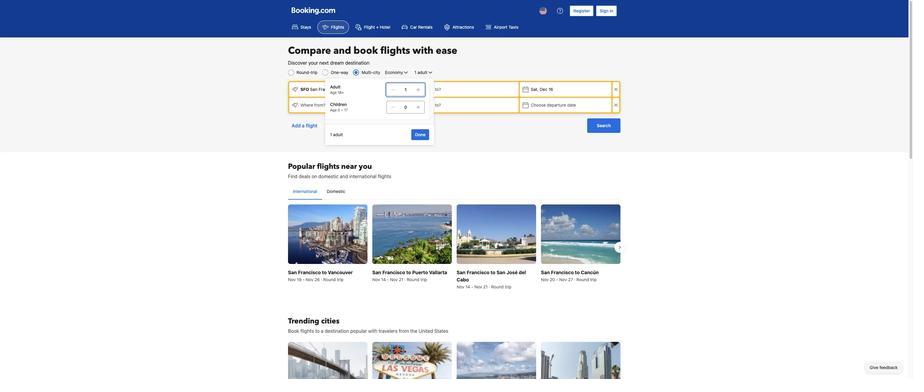 Task type: describe. For each thing, give the bounding box(es) containing it.
compare and book flights with ease discover your next dream destination
[[288, 44, 458, 66]]

honolulu, united states of america image
[[457, 343, 537, 380]]

to inside trending cities book flights to a destination popular with travelers from the united states
[[316, 329, 320, 334]]

21 inside san francisco to puerto vallarta nov 14 - nov 21 · round trip
[[399, 277, 404, 283]]

feedback
[[880, 365, 898, 371]]

search
[[597, 123, 611, 128]]

sat,
[[531, 87, 539, 92]]

17
[[344, 108, 348, 113]]

round-trip
[[297, 70, 318, 75]]

with inside trending cities book flights to a destination popular with travelers from the united states
[[369, 329, 378, 334]]

age for adult
[[330, 90, 337, 95]]

los angeles, united states of america image
[[542, 343, 621, 380]]

adult inside '1 adult' dropdown button
[[418, 70, 428, 75]]

a inside button
[[302, 123, 305, 129]]

from?
[[315, 103, 326, 108]]

where to? for choose departure date
[[421, 103, 441, 108]]

27
[[569, 277, 574, 283]]

francisco for puerto
[[383, 270, 406, 276]]

airport
[[494, 25, 508, 30]]

children
[[330, 102, 347, 107]]

international button
[[288, 184, 322, 200]]

flight + hotel
[[364, 25, 391, 30]]

sfo button
[[290, 82, 398, 97]]

city
[[374, 70, 381, 75]]

domestic button
[[322, 184, 351, 200]]

18+
[[338, 90, 344, 95]]

san francisco to vancouver nov 19 - nov 26 · round trip
[[288, 270, 353, 283]]

round inside the san francisco to vancouver nov 19 - nov 26 · round trip
[[324, 277, 336, 283]]

san for san francisco to san josé del cabo
[[457, 270, 466, 276]]

you
[[359, 162, 372, 172]]

cities
[[321, 317, 340, 327]]

flight + hotel link
[[351, 21, 396, 34]]

one-
[[331, 70, 341, 75]]

popular
[[351, 329, 367, 334]]

give feedback button
[[866, 363, 903, 374]]

16
[[549, 87, 554, 92]]

14 inside san francisco to puerto vallarta nov 14 - nov 21 · round trip
[[382, 277, 386, 283]]

flight
[[306, 123, 318, 129]]

taxis
[[509, 25, 519, 30]]

round-
[[297, 70, 311, 75]]

francisco for san
[[467, 270, 490, 276]]

dream
[[330, 60, 344, 66]]

4 san from the left
[[497, 270, 506, 276]]

1 horizontal spatial 0
[[405, 105, 407, 110]]

rentals
[[419, 25, 433, 30]]

and inside compare and book flights with ease discover your next dream destination
[[334, 44, 351, 57]]

- inside san francisco to san josé del cabo nov 14 - nov 21 · round trip
[[472, 285, 474, 290]]

round inside san francisco to cancún nov 20 - nov 27 · round trip
[[577, 277, 590, 283]]

new york, united states of america image
[[288, 343, 368, 380]]

san francisco to puerto vallarta image
[[373, 205, 452, 264]]

where for sfo
[[421, 87, 434, 92]]

search button
[[588, 119, 621, 133]]

international
[[293, 189, 318, 194]]

add a flight button
[[288, 119, 321, 133]]

domestic
[[327, 189, 346, 194]]

flights up domestic
[[317, 162, 340, 172]]

· inside san francisco to cancún nov 20 - nov 27 · round trip
[[575, 277, 576, 283]]

flights
[[331, 25, 344, 30]]

choose departure date button
[[520, 98, 612, 113]]

francisco for vancouver
[[298, 270, 321, 276]]

next
[[320, 60, 329, 66]]

the
[[411, 329, 418, 334]]

trip inside san francisco to puerto vallarta nov 14 - nov 21 · round trip
[[421, 277, 427, 283]]

way
[[341, 70, 349, 75]]

states
[[435, 329, 449, 334]]

flights link
[[318, 21, 350, 34]]

and inside popular flights near you find deals on domestic and international flights
[[340, 174, 348, 179]]

sat, dec 16 button
[[520, 82, 612, 97]]

· inside san francisco to puerto vallarta nov 14 - nov 21 · round trip
[[405, 277, 406, 283]]

cancún
[[581, 270, 599, 276]]

done
[[415, 132, 426, 137]]

26
[[315, 277, 320, 283]]

cabo
[[457, 277, 469, 283]]

car rentals
[[411, 25, 433, 30]]

add
[[292, 123, 301, 129]]

book
[[354, 44, 378, 57]]

on
[[312, 174, 317, 179]]

attractions
[[453, 25, 474, 30]]

to for san
[[491, 270, 496, 276]]

san for san francisco to vancouver
[[288, 270, 297, 276]]

del
[[519, 270, 526, 276]]

san for san francisco to puerto vallarta
[[373, 270, 382, 276]]

1 adult inside dropdown button
[[415, 70, 428, 75]]

1 adult button
[[414, 69, 434, 76]]

vancouver
[[328, 270, 353, 276]]

one-way
[[331, 70, 349, 75]]

in
[[610, 8, 614, 13]]

domestic
[[319, 174, 339, 179]]

19
[[297, 277, 302, 283]]

1 inside dropdown button
[[415, 70, 417, 75]]

economy
[[385, 70, 403, 75]]

san francisco to puerto vallarta nov 14 - nov 21 · round trip
[[373, 270, 448, 283]]

deals
[[299, 174, 311, 179]]

flights right international
[[378, 174, 392, 179]]

josé
[[507, 270, 518, 276]]

flights inside trending cities book flights to a destination popular with travelers from the united states
[[301, 329, 314, 334]]

sfo
[[301, 87, 309, 92]]

san francisco to san josé del cabo image
[[457, 205, 537, 264]]



Task type: vqa. For each thing, say whether or not it's contained in the screenshot.
6 November 2023 option 6
no



Task type: locate. For each thing, give the bounding box(es) containing it.
adult age 18+
[[330, 84, 344, 95]]

flight
[[364, 25, 375, 30]]

to? inside popup button
[[435, 87, 441, 92]]

1 horizontal spatial with
[[413, 44, 434, 57]]

1 horizontal spatial 1 adult
[[415, 70, 428, 75]]

san francisco to cancún nov 20 - nov 27 · round trip
[[542, 270, 599, 283]]

trip down your
[[311, 70, 318, 75]]

and
[[334, 44, 351, 57], [340, 174, 348, 179]]

where for where from?
[[421, 103, 434, 108]]

san francisco to vancouver image
[[288, 205, 368, 264]]

21
[[399, 277, 404, 283], [484, 285, 488, 290]]

0 vertical spatial 14
[[382, 277, 386, 283]]

21 inside san francisco to san josé del cabo nov 14 - nov 21 · round trip
[[484, 285, 488, 290]]

age inside children age 0 – 17
[[330, 108, 337, 113]]

find
[[288, 174, 298, 179]]

14 inside san francisco to san josé del cabo nov 14 - nov 21 · round trip
[[466, 285, 471, 290]]

san inside san francisco to puerto vallarta nov 14 - nov 21 · round trip
[[373, 270, 382, 276]]

1 vertical spatial 14
[[466, 285, 471, 290]]

1 where to? from the top
[[421, 87, 441, 92]]

stays link
[[287, 21, 317, 34]]

tab list containing international
[[288, 184, 621, 200]]

flights down trending
[[301, 329, 314, 334]]

0 vertical spatial to?
[[435, 87, 441, 92]]

2 horizontal spatial 1
[[415, 70, 417, 75]]

2 francisco from the left
[[383, 270, 406, 276]]

1 vertical spatial and
[[340, 174, 348, 179]]

0 horizontal spatial 1 adult
[[330, 132, 343, 137]]

to
[[322, 270, 327, 276], [407, 270, 411, 276], [491, 270, 496, 276], [575, 270, 580, 276], [316, 329, 320, 334]]

san inside the san francisco to vancouver nov 19 - nov 26 · round trip
[[288, 270, 297, 276]]

travelers
[[379, 329, 398, 334]]

1 francisco from the left
[[298, 270, 321, 276]]

0 horizontal spatial a
[[302, 123, 305, 129]]

francisco up 26
[[298, 270, 321, 276]]

1 vertical spatial to?
[[435, 103, 441, 108]]

san francisco to cancún image
[[542, 205, 621, 264]]

4 francisco from the left
[[552, 270, 574, 276]]

attractions link
[[439, 21, 480, 34]]

where to? for sat, dec 16
[[421, 87, 441, 92]]

0 vertical spatial 1 adult
[[415, 70, 428, 75]]

0 horizontal spatial with
[[369, 329, 378, 334]]

to left puerto
[[407, 270, 411, 276]]

francisco inside san francisco to puerto vallarta nov 14 - nov 21 · round trip
[[383, 270, 406, 276]]

where inside where to? dropdown button
[[421, 103, 434, 108]]

1 san from the left
[[288, 270, 297, 276]]

with up '1 adult' dropdown button
[[413, 44, 434, 57]]

trip inside san francisco to cancún nov 20 - nov 27 · round trip
[[591, 277, 597, 283]]

trip inside the san francisco to vancouver nov 19 - nov 26 · round trip
[[337, 277, 344, 283]]

0 vertical spatial 1
[[415, 70, 417, 75]]

adult right the 'economy'
[[418, 70, 428, 75]]

where to? inside popup button
[[421, 87, 441, 92]]

· inside the san francisco to vancouver nov 19 - nov 26 · round trip
[[321, 277, 322, 283]]

3 san from the left
[[457, 270, 466, 276]]

2 vertical spatial 1
[[330, 132, 332, 137]]

round inside san francisco to san josé del cabo nov 14 - nov 21 · round trip
[[492, 285, 504, 290]]

sign in
[[600, 8, 614, 13]]

ease
[[436, 44, 458, 57]]

trip down cancún
[[591, 277, 597, 283]]

1 vertical spatial destination
[[325, 329, 349, 334]]

trip down josé
[[505, 285, 512, 290]]

compare
[[288, 44, 331, 57]]

choose
[[531, 103, 546, 108]]

give feedback
[[871, 365, 898, 371]]

1 age from the top
[[330, 90, 337, 95]]

where inside where from? dropdown button
[[301, 103, 313, 108]]

age
[[330, 90, 337, 95], [330, 108, 337, 113]]

- inside san francisco to cancún nov 20 - nov 27 · round trip
[[557, 277, 559, 283]]

- inside the san francisco to vancouver nov 19 - nov 26 · round trip
[[303, 277, 305, 283]]

where to? inside dropdown button
[[421, 103, 441, 108]]

francisco up 27 on the right bottom of the page
[[552, 270, 574, 276]]

0
[[405, 105, 407, 110], [338, 108, 340, 113]]

to inside san francisco to puerto vallarta nov 14 - nov 21 · round trip
[[407, 270, 411, 276]]

trip
[[311, 70, 318, 75], [337, 277, 344, 283], [421, 277, 427, 283], [591, 277, 597, 283], [505, 285, 512, 290]]

destination up the multi-
[[345, 60, 370, 66]]

francisco left puerto
[[383, 270, 406, 276]]

san francisco to san josé del cabo nov 14 - nov 21 · round trip
[[457, 270, 526, 290]]

to left cancún
[[575, 270, 580, 276]]

1 vertical spatial age
[[330, 108, 337, 113]]

trending cities book flights to a destination popular with travelers from the united states
[[288, 317, 449, 334]]

age down children
[[330, 108, 337, 113]]

to? inside dropdown button
[[435, 103, 441, 108]]

to? for sat,
[[435, 87, 441, 92]]

and up the dream
[[334, 44, 351, 57]]

where inside where to? popup button
[[421, 87, 434, 92]]

trending
[[288, 317, 320, 327]]

0 vertical spatial age
[[330, 90, 337, 95]]

children age 0 – 17
[[330, 102, 348, 113]]

adult down –
[[333, 132, 343, 137]]

hotel
[[380, 25, 391, 30]]

destination inside trending cities book flights to a destination popular with travelers from the united states
[[325, 329, 349, 334]]

from
[[399, 329, 409, 334]]

vallarta
[[430, 270, 448, 276]]

las vegas, united states of america image
[[373, 343, 452, 380]]

multi-
[[362, 70, 374, 75]]

where from?
[[301, 103, 326, 108]]

to for cancún
[[575, 270, 580, 276]]

a inside trending cities book flights to a destination popular with travelers from the united states
[[321, 329, 324, 334]]

flights
[[381, 44, 411, 57], [317, 162, 340, 172], [378, 174, 392, 179], [301, 329, 314, 334]]

and down near
[[340, 174, 348, 179]]

-
[[303, 277, 305, 283], [387, 277, 389, 283], [557, 277, 559, 283], [472, 285, 474, 290]]

book
[[288, 329, 299, 334]]

dec
[[540, 87, 548, 92]]

1 vertical spatial a
[[321, 329, 324, 334]]

francisco inside the san francisco to vancouver nov 19 - nov 26 · round trip
[[298, 270, 321, 276]]

to left josé
[[491, 270, 496, 276]]

to left vancouver in the bottom left of the page
[[322, 270, 327, 276]]

age for children
[[330, 108, 337, 113]]

where to? button
[[410, 98, 519, 113]]

francisco for cancún
[[552, 270, 574, 276]]

2 where to? from the top
[[421, 103, 441, 108]]

car
[[411, 25, 417, 30]]

0 vertical spatial a
[[302, 123, 305, 129]]

0 vertical spatial where to?
[[421, 87, 441, 92]]

flights up the 'economy'
[[381, 44, 411, 57]]

departure
[[547, 103, 567, 108]]

0 horizontal spatial adult
[[333, 132, 343, 137]]

5 san from the left
[[542, 270, 550, 276]]

trip inside san francisco to san josé del cabo nov 14 - nov 21 · round trip
[[505, 285, 512, 290]]

2 to? from the top
[[435, 103, 441, 108]]

1 vertical spatial adult
[[333, 132, 343, 137]]

airport taxis link
[[481, 21, 524, 34]]

san inside san francisco to cancún nov 20 - nov 27 · round trip
[[542, 270, 550, 276]]

1 horizontal spatial 21
[[484, 285, 488, 290]]

choose departure date
[[531, 103, 576, 108]]

your
[[309, 60, 318, 66]]

region
[[283, 202, 626, 293]]

a right add
[[302, 123, 305, 129]]

sign in link
[[597, 5, 617, 16]]

united
[[419, 329, 434, 334]]

car rentals link
[[397, 21, 438, 34]]

adult
[[330, 84, 341, 90]]

sign
[[600, 8, 609, 13]]

where from? button
[[290, 98, 398, 113]]

done button
[[412, 129, 430, 140]]

near
[[342, 162, 357, 172]]

to? for choose
[[435, 103, 441, 108]]

with
[[413, 44, 434, 57], [369, 329, 378, 334]]

1 horizontal spatial adult
[[418, 70, 428, 75]]

airport taxis
[[494, 25, 519, 30]]

1 horizontal spatial a
[[321, 329, 324, 334]]

stays
[[301, 25, 311, 30]]

where to? button
[[410, 82, 519, 97]]

multi-city
[[362, 70, 381, 75]]

0 horizontal spatial 14
[[382, 277, 386, 283]]

with inside compare and book flights with ease discover your next dream destination
[[413, 44, 434, 57]]

international
[[350, 174, 377, 179]]

booking.com logo image
[[292, 7, 335, 14], [292, 7, 335, 14]]

sat, dec 16
[[531, 87, 554, 92]]

a down cities
[[321, 329, 324, 334]]

0 vertical spatial and
[[334, 44, 351, 57]]

age down adult
[[330, 90, 337, 95]]

1 vertical spatial 1 adult
[[330, 132, 343, 137]]

tab list
[[288, 184, 621, 200]]

to for vancouver
[[322, 270, 327, 276]]

discover
[[288, 60, 307, 66]]

2 age from the top
[[330, 108, 337, 113]]

to inside the san francisco to vancouver nov 19 - nov 26 · round trip
[[322, 270, 327, 276]]

age inside adult age 18+
[[330, 90, 337, 95]]

2 san from the left
[[373, 270, 382, 276]]

trip down vancouver in the bottom left of the page
[[337, 277, 344, 283]]

register
[[574, 8, 591, 13]]

francisco inside san francisco to cancún nov 20 - nov 27 · round trip
[[552, 270, 574, 276]]

give
[[871, 365, 879, 371]]

register link
[[570, 5, 594, 16]]

francisco
[[298, 270, 321, 276], [383, 270, 406, 276], [467, 270, 490, 276], [552, 270, 574, 276]]

trip down puerto
[[421, 277, 427, 283]]

1 vertical spatial 1
[[405, 87, 407, 92]]

0 vertical spatial destination
[[345, 60, 370, 66]]

· inside san francisco to san josé del cabo nov 14 - nov 21 · round trip
[[489, 285, 490, 290]]

1 vertical spatial 21
[[484, 285, 488, 290]]

francisco inside san francisco to san josé del cabo nov 14 - nov 21 · round trip
[[467, 270, 490, 276]]

region containing san francisco to vancouver
[[283, 202, 626, 293]]

to down trending
[[316, 329, 320, 334]]

popular flights near you find deals on domestic and international flights
[[288, 162, 392, 179]]

3 francisco from the left
[[467, 270, 490, 276]]

francisco up cabo
[[467, 270, 490, 276]]

1 to? from the top
[[435, 87, 441, 92]]

1 adult down –
[[330, 132, 343, 137]]

0 horizontal spatial 1
[[330, 132, 332, 137]]

0 vertical spatial 21
[[399, 277, 404, 283]]

1 vertical spatial with
[[369, 329, 378, 334]]

round inside san francisco to puerto vallarta nov 14 - nov 21 · round trip
[[407, 277, 420, 283]]

to inside san francisco to san josé del cabo nov 14 - nov 21 · round trip
[[491, 270, 496, 276]]

1 horizontal spatial 1
[[405, 87, 407, 92]]

1 vertical spatial where to?
[[421, 103, 441, 108]]

0 vertical spatial with
[[413, 44, 434, 57]]

+
[[376, 25, 379, 30]]

1 adult right the 'economy'
[[415, 70, 428, 75]]

0 inside children age 0 – 17
[[338, 108, 340, 113]]

0 horizontal spatial 21
[[399, 277, 404, 283]]

0 vertical spatial adult
[[418, 70, 428, 75]]

add a flight
[[292, 123, 318, 129]]

destination inside compare and book flights with ease discover your next dream destination
[[345, 60, 370, 66]]

1 horizontal spatial 14
[[466, 285, 471, 290]]

adult
[[418, 70, 428, 75], [333, 132, 343, 137]]

san
[[288, 270, 297, 276], [373, 270, 382, 276], [457, 270, 466, 276], [497, 270, 506, 276], [542, 270, 550, 276]]

to for puerto
[[407, 270, 411, 276]]

date
[[568, 103, 576, 108]]

san for san francisco to cancún
[[542, 270, 550, 276]]

flights inside compare and book flights with ease discover your next dream destination
[[381, 44, 411, 57]]

0 horizontal spatial 0
[[338, 108, 340, 113]]

destination down cities
[[325, 329, 349, 334]]

with right the "popular"
[[369, 329, 378, 334]]

to inside san francisco to cancún nov 20 - nov 27 · round trip
[[575, 270, 580, 276]]

- inside san francisco to puerto vallarta nov 14 - nov 21 · round trip
[[387, 277, 389, 283]]



